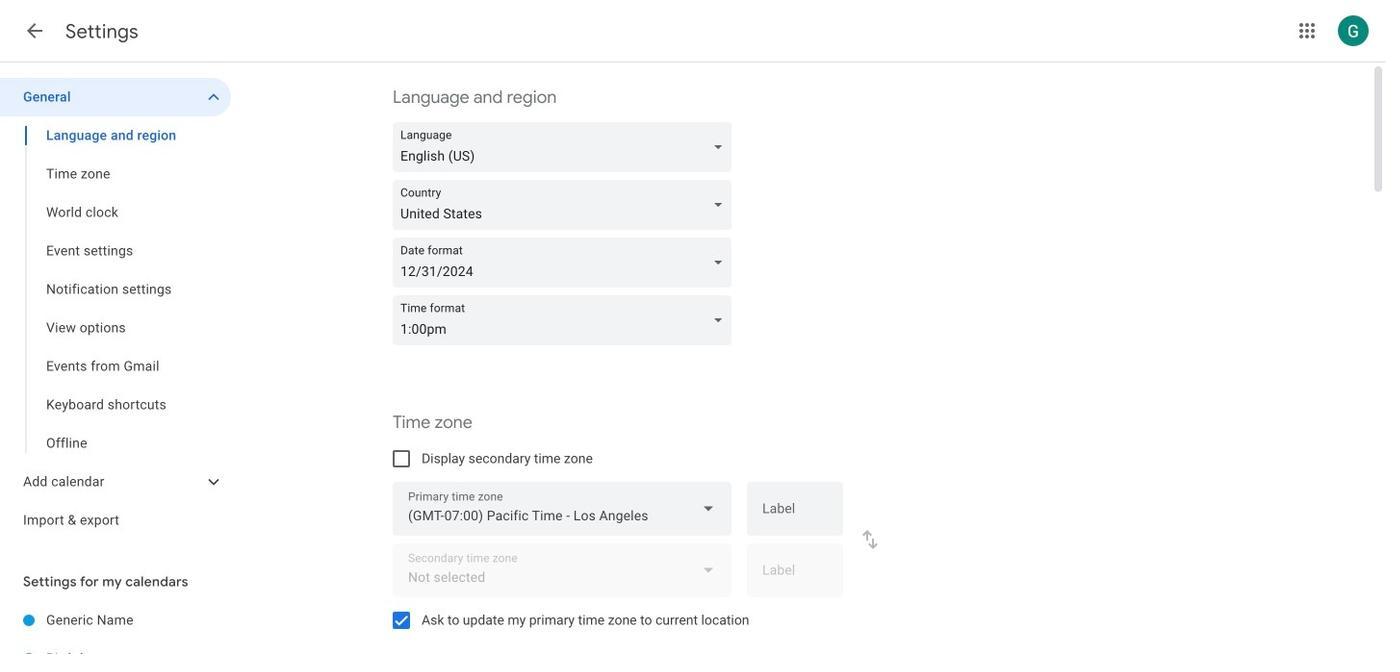 Task type: vqa. For each thing, say whether or not it's contained in the screenshot.
top tree
yes



Task type: describe. For each thing, give the bounding box(es) containing it.
1 tree from the top
[[0, 78, 231, 540]]

generic name tree item
[[0, 602, 231, 640]]



Task type: locate. For each thing, give the bounding box(es) containing it.
heading
[[65, 19, 138, 44]]

None field
[[393, 122, 739, 172], [393, 180, 739, 230], [393, 238, 739, 288], [393, 296, 739, 346], [393, 482, 732, 536], [393, 122, 739, 172], [393, 180, 739, 230], [393, 238, 739, 288], [393, 296, 739, 346], [393, 482, 732, 536]]

birthdays tree item
[[0, 640, 231, 655]]

tree
[[0, 78, 231, 540], [0, 602, 231, 655]]

Label for secondary time zone. text field
[[762, 564, 828, 591]]

Label for primary time zone. text field
[[762, 503, 828, 530]]

group
[[0, 116, 231, 463]]

general tree item
[[0, 78, 231, 116]]

0 vertical spatial tree
[[0, 78, 231, 540]]

1 vertical spatial tree
[[0, 602, 231, 655]]

go back image
[[23, 19, 46, 42]]

2 tree from the top
[[0, 602, 231, 655]]



